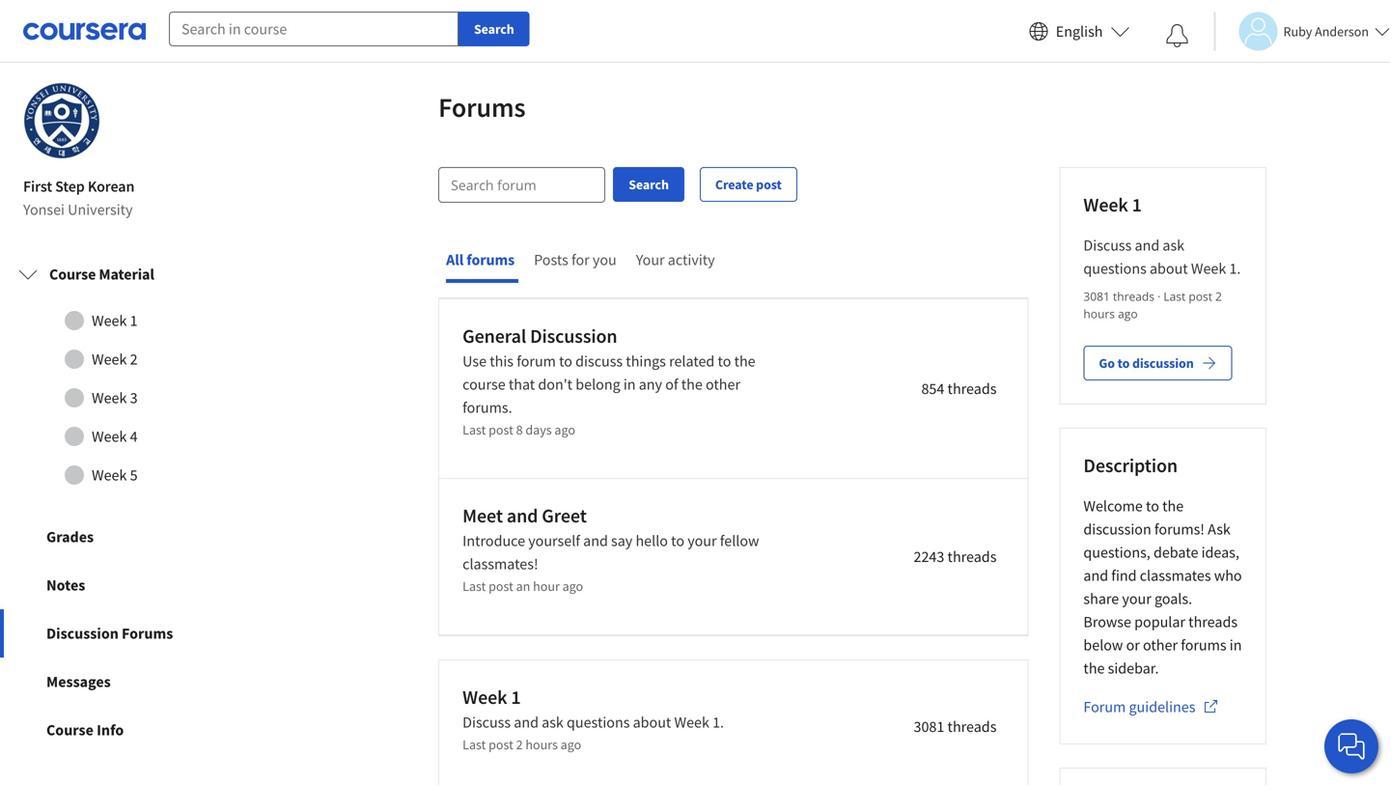 Task type: vqa. For each thing, say whether or not it's contained in the screenshot.
Discuss inside the DISCUSS AND ASK QUESTIONS ABOUT WEEK 1.
yes



Task type: describe. For each thing, give the bounding box(es) containing it.
welcome
[[1084, 497, 1143, 516]]

belong
[[576, 375, 621, 394]]

greet
[[542, 504, 587, 528]]

course material button
[[3, 247, 275, 301]]

ideas,
[[1202, 543, 1240, 562]]

week 1 element
[[1084, 191, 1243, 218]]

search for search in course text field search button
[[474, 20, 514, 38]]

goals.
[[1155, 589, 1193, 609]]

notes
[[46, 576, 85, 595]]

discuss
[[576, 352, 623, 371]]

in inside welcome to the discussion forums!             ask questions, debate ideas, and find classmates who share your goals. browse popular threads below or other forums in the sidebar.
[[1230, 636, 1243, 655]]

create
[[716, 176, 754, 193]]

anderson
[[1316, 23, 1370, 40]]

yourself
[[529, 531, 580, 551]]

week 5 link
[[18, 456, 260, 495]]

to inside meet and greet introduce yourself and say hello to your fellow classmates! last post an hour ago
[[671, 531, 685, 551]]

week 2 link
[[18, 340, 260, 379]]

sidebar.
[[1109, 659, 1159, 678]]

threads for meet and greet
[[948, 547, 997, 567]]

messages link
[[0, 658, 278, 706]]

discuss and ask questions about week 1.
[[1084, 236, 1242, 278]]

discussion forums
[[46, 624, 173, 643]]

coursera image
[[23, 16, 146, 47]]

days
[[526, 421, 552, 439]]

guidelines
[[1130, 697, 1196, 717]]

threads for week 1
[[948, 717, 997, 737]]

classmates!
[[463, 554, 539, 574]]

post inside button
[[756, 176, 782, 193]]

posts for you
[[534, 250, 617, 270]]

your activity
[[636, 250, 715, 270]]

ago inside week 1 discuss and ask questions about week 1. last post 2 hours ago
[[561, 736, 582, 753]]

meet and greet introduce yourself and say hello to your fellow classmates! last post an hour ago
[[463, 504, 763, 595]]

ask
[[1208, 520, 1231, 539]]

below
[[1084, 636, 1124, 655]]

2 inside week 1 discuss and ask questions about week 1. last post 2 hours ago
[[516, 736, 523, 753]]

search button for search input field
[[614, 167, 685, 202]]

an
[[516, 578, 531, 595]]

messages
[[46, 672, 111, 692]]

english button
[[1022, 0, 1138, 63]]

hours inside last post 2 hours ago
[[1084, 306, 1116, 322]]

post inside week 1 discuss and ask questions about week 1. last post 2 hours ago
[[489, 736, 514, 753]]

that
[[509, 375, 535, 394]]

course material
[[49, 265, 154, 284]]

course
[[463, 375, 506, 394]]

posts for you link
[[534, 250, 621, 273]]

1. inside week 1 discuss and ask questions about week 1. last post 2 hours ago
[[713, 713, 724, 732]]

browse
[[1084, 612, 1132, 632]]

for
[[572, 250, 590, 270]]

introduce
[[463, 531, 526, 551]]

0 horizontal spatial 3081 threads
[[914, 717, 997, 737]]

Search Input field
[[440, 168, 605, 202]]

ago inside last post 2 hours ago
[[1119, 306, 1138, 322]]

forum guidelines
[[1084, 697, 1196, 717]]

say
[[611, 531, 633, 551]]

questions,
[[1084, 543, 1151, 562]]

8
[[516, 421, 523, 439]]

0 horizontal spatial 3081
[[914, 717, 945, 737]]

ask inside week 1 discuss and ask questions about week 1. last post 2 hours ago
[[542, 713, 564, 732]]

other inside "general discussion use this forum to discuss things related to the course that don't belong in any of the other forums. last post 8 days ago"
[[706, 375, 741, 394]]

activity
[[668, 250, 715, 270]]

to up 'don't'
[[559, 352, 573, 371]]

week 1 inside week 1 element
[[1084, 193, 1142, 217]]

to inside button
[[1118, 355, 1130, 372]]

·
[[1155, 288, 1164, 304]]

854 threads
[[922, 379, 997, 398]]

2243
[[914, 547, 945, 567]]

of
[[666, 375, 679, 394]]

5
[[130, 466, 138, 485]]

search for search input field's search button
[[629, 176, 669, 193]]

the down below
[[1084, 659, 1105, 678]]

english
[[1056, 22, 1104, 41]]

create post button
[[700, 167, 798, 202]]

ago inside meet and greet introduce yourself and say hello to your fellow classmates! last post an hour ago
[[563, 578, 584, 595]]

in inside "general discussion use this forum to discuss things related to the course that don't belong in any of the other forums. last post 8 days ago"
[[624, 375, 636, 394]]

go to discussion
[[1100, 355, 1194, 372]]

last inside last post 2 hours ago
[[1164, 288, 1186, 304]]

create post
[[716, 176, 782, 193]]

who
[[1215, 566, 1243, 585]]

course info link
[[0, 706, 278, 754]]

welcome to the discussion forums!             ask questions, debate ideas, and find classmates who share your goals. browse popular threads below or other forums in the sidebar.
[[1084, 497, 1243, 678]]

week inside week 2 "link"
[[92, 350, 127, 369]]

0 vertical spatial 1
[[1133, 193, 1142, 217]]

about inside week 1 discuss and ask questions about week 1. last post 2 hours ago
[[633, 713, 672, 732]]

week 4
[[92, 427, 138, 446]]

related
[[669, 352, 715, 371]]

your activity link
[[636, 250, 719, 273]]

2243 threads
[[914, 547, 997, 567]]

discussion inside welcome to the discussion forums!             ask questions, debate ideas, and find classmates who share your goals. browse popular threads below or other forums in the sidebar.
[[1084, 520, 1152, 539]]

week 3 link
[[18, 379, 260, 417]]

and inside welcome to the discussion forums!             ask questions, debate ideas, and find classmates who share your goals. browse popular threads below or other forums in the sidebar.
[[1084, 566, 1109, 585]]

hour
[[533, 578, 560, 595]]

post inside "general discussion use this forum to discuss things related to the course that don't belong in any of the other forums. last post 8 days ago"
[[489, 421, 514, 439]]

1 horizontal spatial forums
[[439, 90, 526, 124]]

other inside welcome to the discussion forums!             ask questions, debate ideas, and find classmates who share your goals. browse popular threads below or other forums in the sidebar.
[[1144, 636, 1178, 655]]

1 inside week 1 discuss and ask questions about week 1. last post 2 hours ago
[[511, 685, 521, 709]]

discuss inside 'discuss and ask questions about week 1.'
[[1084, 236, 1132, 255]]

popular
[[1135, 612, 1186, 632]]

last post 2 hours ago
[[1084, 288, 1223, 322]]

questions inside week 1 discuss and ask questions about week 1. last post 2 hours ago
[[567, 713, 630, 732]]

go to discussion button
[[1084, 346, 1233, 381]]

to right the related
[[718, 352, 732, 371]]

material
[[99, 265, 154, 284]]

all forums
[[446, 250, 515, 270]]



Task type: locate. For each thing, give the bounding box(es) containing it.
last inside "general discussion use this forum to discuss things related to the course that don't belong in any of the other forums. last post 8 days ago"
[[463, 421, 486, 439]]

1 horizontal spatial in
[[1230, 636, 1243, 655]]

general
[[463, 324, 527, 348]]

1 vertical spatial your
[[1123, 589, 1152, 609]]

don't
[[538, 375, 573, 394]]

tab panel containing general discussion
[[439, 299, 1029, 785]]

university
[[68, 200, 133, 219]]

0 horizontal spatial discussion
[[46, 624, 119, 643]]

week inside 'discuss and ask questions about week 1.'
[[1192, 259, 1227, 278]]

0 horizontal spatial 2
[[130, 350, 138, 369]]

ruby anderson
[[1284, 23, 1370, 40]]

share
[[1084, 589, 1120, 609]]

threads inside welcome to the discussion forums!             ask questions, debate ideas, and find classmates who share your goals. browse popular threads below or other forums in the sidebar.
[[1189, 612, 1238, 632]]

general discussion use this forum to discuss things related to the course that don't belong in any of the other forums. last post 8 days ago
[[463, 324, 759, 439]]

forum
[[1084, 697, 1127, 717]]

course left the material
[[49, 265, 96, 284]]

0 horizontal spatial other
[[706, 375, 741, 394]]

yonsei
[[23, 200, 65, 219]]

2 inside last post 2 hours ago
[[1216, 288, 1223, 304]]

0 horizontal spatial questions
[[567, 713, 630, 732]]

forums
[[439, 90, 526, 124], [122, 624, 173, 643]]

0 horizontal spatial in
[[624, 375, 636, 394]]

week 3
[[92, 388, 138, 408]]

last inside meet and greet introduce yourself and say hello to your fellow classmates! last post an hour ago
[[463, 578, 486, 595]]

0 vertical spatial your
[[688, 531, 717, 551]]

to right go
[[1118, 355, 1130, 372]]

the up forums!
[[1163, 497, 1184, 516]]

forums inside tab list
[[467, 250, 515, 270]]

1 vertical spatial 1.
[[713, 713, 724, 732]]

week 1 up 'discuss and ask questions about week 1.'
[[1084, 193, 1142, 217]]

other down the related
[[706, 375, 741, 394]]

2 vertical spatial 1
[[511, 685, 521, 709]]

0 horizontal spatial search
[[474, 20, 514, 38]]

tab list
[[439, 234, 719, 298]]

1 vertical spatial ask
[[542, 713, 564, 732]]

yonsei university image
[[23, 82, 100, 159]]

1 vertical spatial search
[[629, 176, 669, 193]]

discussion
[[530, 324, 618, 348], [46, 624, 119, 643]]

1 vertical spatial course
[[46, 721, 94, 740]]

1 vertical spatial forums
[[122, 624, 173, 643]]

0 vertical spatial discuss
[[1084, 236, 1132, 255]]

1 horizontal spatial 3081
[[1084, 288, 1111, 304]]

your down find at the right bottom of the page
[[1123, 589, 1152, 609]]

1 horizontal spatial 1
[[511, 685, 521, 709]]

week 2
[[92, 350, 138, 369]]

0 vertical spatial course
[[49, 265, 96, 284]]

ago
[[1119, 306, 1138, 322], [555, 421, 576, 439], [563, 578, 584, 595], [561, 736, 582, 753]]

1 vertical spatial other
[[1144, 636, 1178, 655]]

all forums link
[[446, 250, 519, 270]]

course for course info
[[46, 721, 94, 740]]

your inside welcome to the discussion forums!             ask questions, debate ideas, and find classmates who share your goals. browse popular threads below or other forums in the sidebar.
[[1123, 589, 1152, 609]]

the
[[735, 352, 756, 371], [682, 375, 703, 394], [1163, 497, 1184, 516], [1084, 659, 1105, 678]]

your inside meet and greet introduce yourself and say hello to your fellow classmates! last post an hour ago
[[688, 531, 717, 551]]

hello
[[636, 531, 668, 551]]

2 inside "link"
[[130, 350, 138, 369]]

use
[[463, 352, 487, 371]]

your
[[636, 250, 665, 270]]

1 vertical spatial forums
[[1181, 636, 1227, 655]]

0 horizontal spatial your
[[688, 531, 717, 551]]

classmates
[[1140, 566, 1212, 585]]

week inside week 1 element
[[1084, 193, 1129, 217]]

0 horizontal spatial ask
[[542, 713, 564, 732]]

forums.
[[463, 398, 512, 417]]

all
[[446, 250, 464, 270]]

discussion inside go to discussion button
[[1133, 355, 1194, 372]]

week inside 'week 3' link
[[92, 388, 127, 408]]

course for course material
[[49, 265, 96, 284]]

notes link
[[0, 561, 278, 610]]

4
[[130, 427, 138, 446]]

0 vertical spatial search
[[474, 20, 514, 38]]

discussion up questions,
[[1084, 520, 1152, 539]]

0 horizontal spatial 1.
[[713, 713, 724, 732]]

post inside meet and greet introduce yourself and say hello to your fellow classmates! last post an hour ago
[[489, 578, 514, 595]]

description
[[1084, 454, 1178, 478]]

things
[[626, 352, 666, 371]]

last inside week 1 discuss and ask questions about week 1. last post 2 hours ago
[[463, 736, 486, 753]]

1 vertical spatial 2
[[130, 350, 138, 369]]

2 vertical spatial 2
[[516, 736, 523, 753]]

0 vertical spatial 3081 threads
[[1084, 288, 1155, 304]]

chat with us image
[[1337, 731, 1368, 762]]

posts
[[534, 250, 569, 270]]

0 vertical spatial discussion
[[530, 324, 618, 348]]

1 horizontal spatial about
[[1150, 259, 1189, 278]]

discussion inside "general discussion use this forum to discuss things related to the course that don't belong in any of the other forums. last post 8 days ago"
[[530, 324, 618, 348]]

the right the related
[[735, 352, 756, 371]]

fellow
[[720, 531, 760, 551]]

grades
[[46, 527, 94, 547]]

1 vertical spatial discussion
[[1084, 520, 1152, 539]]

discussion right go
[[1133, 355, 1194, 372]]

0 horizontal spatial week 1
[[92, 311, 138, 330]]

help center image
[[1341, 735, 1364, 758]]

discuss inside week 1 discuss and ask questions about week 1. last post 2 hours ago
[[463, 713, 511, 732]]

0 vertical spatial 2
[[1216, 288, 1223, 304]]

1
[[1133, 193, 1142, 217], [130, 311, 138, 330], [511, 685, 521, 709]]

about
[[1150, 259, 1189, 278], [633, 713, 672, 732]]

1 vertical spatial about
[[633, 713, 672, 732]]

1 vertical spatial discussion
[[46, 624, 119, 643]]

0 horizontal spatial about
[[633, 713, 672, 732]]

debate
[[1154, 543, 1199, 562]]

forums
[[467, 250, 515, 270], [1181, 636, 1227, 655]]

0 horizontal spatial discuss
[[463, 713, 511, 732]]

0 vertical spatial 1.
[[1230, 259, 1242, 278]]

korean
[[88, 177, 135, 196]]

first
[[23, 177, 52, 196]]

1 horizontal spatial 2
[[516, 736, 523, 753]]

course info
[[46, 721, 124, 740]]

week 1 link
[[18, 301, 260, 340]]

questions
[[1084, 259, 1147, 278], [567, 713, 630, 732]]

meet
[[463, 504, 503, 528]]

course
[[49, 265, 96, 284], [46, 721, 94, 740]]

hours inside week 1 discuss and ask questions about week 1. last post 2 hours ago
[[526, 736, 558, 753]]

discussion up discuss
[[530, 324, 618, 348]]

3
[[130, 388, 138, 408]]

1 horizontal spatial your
[[1123, 589, 1152, 609]]

1 horizontal spatial discussion
[[530, 324, 618, 348]]

this
[[490, 352, 514, 371]]

1 vertical spatial hours
[[526, 736, 558, 753]]

forums inside welcome to the discussion forums!             ask questions, debate ideas, and find classmates who share your goals. browse popular threads below or other forums in the sidebar.
[[1181, 636, 1227, 655]]

course left info
[[46, 721, 94, 740]]

forums!
[[1155, 520, 1205, 539]]

1 vertical spatial week 1
[[92, 311, 138, 330]]

discussion forums link
[[0, 610, 278, 658]]

threads for general discussion
[[948, 379, 997, 398]]

0 vertical spatial week 1
[[1084, 193, 1142, 217]]

1.
[[1230, 259, 1242, 278], [713, 713, 724, 732]]

to inside welcome to the discussion forums!             ask questions, debate ideas, and find classmates who share your goals. browse popular threads below or other forums in the sidebar.
[[1147, 497, 1160, 516]]

discuss
[[1084, 236, 1132, 255], [463, 713, 511, 732]]

854
[[922, 379, 945, 398]]

week 1 discuss and ask questions about week 1. last post 2 hours ago
[[463, 685, 724, 753]]

tab panel
[[439, 299, 1029, 785]]

1 vertical spatial 1
[[130, 311, 138, 330]]

ruby
[[1284, 23, 1313, 40]]

last
[[1164, 288, 1186, 304], [463, 421, 486, 439], [463, 578, 486, 595], [463, 736, 486, 753]]

1 horizontal spatial questions
[[1084, 259, 1147, 278]]

your left fellow
[[688, 531, 717, 551]]

other
[[706, 375, 741, 394], [1144, 636, 1178, 655]]

0 vertical spatial about
[[1150, 259, 1189, 278]]

0 vertical spatial discussion
[[1133, 355, 1194, 372]]

and inside 'discuss and ask questions about week 1.'
[[1135, 236, 1160, 255]]

1 horizontal spatial search
[[629, 176, 669, 193]]

post inside last post 2 hours ago
[[1189, 288, 1213, 304]]

1. inside 'discuss and ask questions about week 1.'
[[1230, 259, 1242, 278]]

forums up search input field
[[439, 90, 526, 124]]

1 vertical spatial discuss
[[463, 713, 511, 732]]

show notifications image
[[1166, 24, 1189, 47]]

1 horizontal spatial 1.
[[1230, 259, 1242, 278]]

go
[[1100, 355, 1116, 372]]

0 vertical spatial ask
[[1163, 236, 1185, 255]]

you
[[593, 250, 617, 270]]

step
[[55, 177, 85, 196]]

or
[[1127, 636, 1141, 655]]

week 5
[[92, 466, 138, 485]]

1 horizontal spatial forums
[[1181, 636, 1227, 655]]

questions inside 'discuss and ask questions about week 1.'
[[1084, 259, 1147, 278]]

and
[[1135, 236, 1160, 255], [507, 504, 538, 528], [584, 531, 608, 551], [1084, 566, 1109, 585], [514, 713, 539, 732]]

1 horizontal spatial week 1
[[1084, 193, 1142, 217]]

2 horizontal spatial 2
[[1216, 288, 1223, 304]]

0 vertical spatial forums
[[467, 250, 515, 270]]

forums right the all
[[467, 250, 515, 270]]

0 horizontal spatial forums
[[467, 250, 515, 270]]

and inside week 1 discuss and ask questions about week 1. last post 2 hours ago
[[514, 713, 539, 732]]

grades link
[[0, 513, 278, 561]]

1 horizontal spatial hours
[[1084, 306, 1116, 322]]

forum guidelines link
[[1084, 697, 1219, 719]]

Search in course text field
[[169, 12, 459, 46]]

0 horizontal spatial forums
[[122, 624, 173, 643]]

0 vertical spatial other
[[706, 375, 741, 394]]

0 vertical spatial hours
[[1084, 306, 1116, 322]]

1 vertical spatial in
[[1230, 636, 1243, 655]]

in down "who"
[[1230, 636, 1243, 655]]

0 vertical spatial forums
[[439, 90, 526, 124]]

to up forums!
[[1147, 497, 1160, 516]]

0 horizontal spatial search button
[[459, 12, 530, 46]]

forums down popular
[[1181, 636, 1227, 655]]

0 vertical spatial in
[[624, 375, 636, 394]]

other down popular
[[1144, 636, 1178, 655]]

week 1
[[1084, 193, 1142, 217], [92, 311, 138, 330]]

first step korean yonsei university
[[23, 177, 135, 219]]

ago inside "general discussion use this forum to discuss things related to the course that don't belong in any of the other forums. last post 8 days ago"
[[555, 421, 576, 439]]

find
[[1112, 566, 1137, 585]]

1 vertical spatial 3081 threads
[[914, 717, 997, 737]]

1 horizontal spatial search button
[[614, 167, 685, 202]]

tab list containing all forums
[[439, 234, 719, 298]]

0 horizontal spatial 1
[[130, 311, 138, 330]]

discussion up messages
[[46, 624, 119, 643]]

any
[[639, 375, 663, 394]]

1 horizontal spatial discuss
[[1084, 236, 1132, 255]]

week 1 up the week 2
[[92, 311, 138, 330]]

1 horizontal spatial 3081 threads
[[1084, 288, 1155, 304]]

in left any
[[624, 375, 636, 394]]

1 vertical spatial 3081
[[914, 717, 945, 737]]

week 1 inside the week 1 link
[[92, 311, 138, 330]]

1 vertical spatial questions
[[567, 713, 630, 732]]

search button for search in course text field
[[459, 12, 530, 46]]

ask
[[1163, 236, 1185, 255], [542, 713, 564, 732]]

the right of
[[682, 375, 703, 394]]

0 vertical spatial search button
[[459, 12, 530, 46]]

ask inside 'discuss and ask questions about week 1.'
[[1163, 236, 1185, 255]]

about inside 'discuss and ask questions about week 1.'
[[1150, 259, 1189, 278]]

to right hello
[[671, 531, 685, 551]]

1 vertical spatial search button
[[614, 167, 685, 202]]

1 horizontal spatial ask
[[1163, 236, 1185, 255]]

your
[[688, 531, 717, 551], [1123, 589, 1152, 609]]

0 vertical spatial 3081
[[1084, 288, 1111, 304]]

forum
[[517, 352, 556, 371]]

forums down notes link
[[122, 624, 173, 643]]

3081 threads
[[1084, 288, 1155, 304], [914, 717, 997, 737]]

week inside week 5 'link'
[[92, 466, 127, 485]]

course inside dropdown button
[[49, 265, 96, 284]]

0 vertical spatial questions
[[1084, 259, 1147, 278]]

3081
[[1084, 288, 1111, 304], [914, 717, 945, 737]]

1 horizontal spatial other
[[1144, 636, 1178, 655]]

0 horizontal spatial hours
[[526, 736, 558, 753]]

2 horizontal spatial 1
[[1133, 193, 1142, 217]]

2
[[1216, 288, 1223, 304], [130, 350, 138, 369], [516, 736, 523, 753]]



